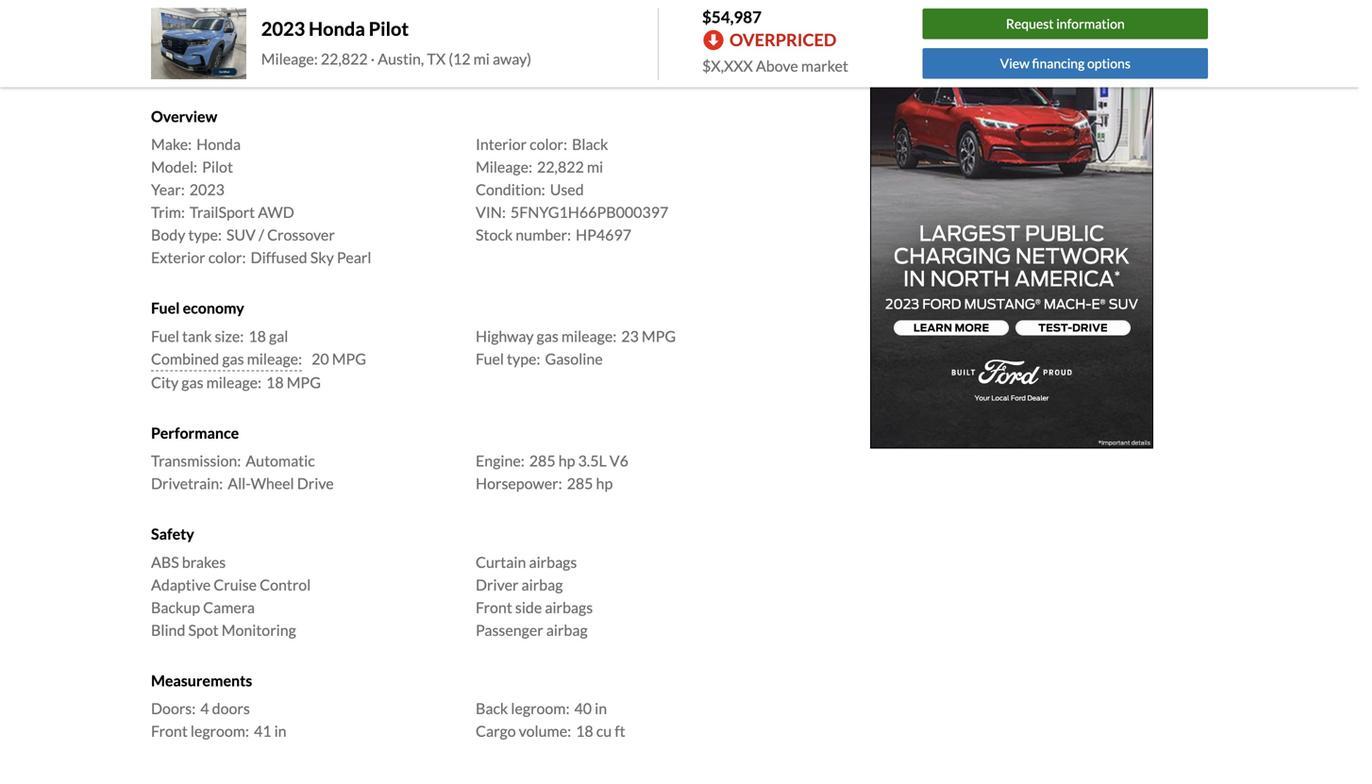 Task type: vqa. For each thing, say whether or not it's contained in the screenshot.
leftmost FINANCING
yes



Task type: locate. For each thing, give the bounding box(es) containing it.
financing
[[430, 12, 491, 31], [1033, 55, 1085, 71]]

view financing options up (12
[[394, 12, 543, 31]]

type:
[[188, 226, 222, 244], [507, 350, 541, 368]]

front
[[476, 599, 513, 617], [151, 722, 188, 741]]

color: left 'black'
[[530, 135, 568, 154]]

·
[[371, 49, 375, 68]]

front down doors:
[[151, 722, 188, 741]]

drivetrain:
[[151, 475, 223, 493]]

fuel inside fuel tank size: 18 gal combined gas mileage: 20 mpg city gas mileage: 18 mpg
[[151, 327, 179, 346]]

0 vertical spatial honda
[[309, 17, 365, 40]]

1 horizontal spatial view
[[1001, 55, 1030, 71]]

backup
[[151, 599, 200, 617]]

22,822 left ·
[[321, 49, 368, 68]]

20
[[312, 350, 329, 368]]

type: down highway
[[507, 350, 541, 368]]

0 horizontal spatial mpg
[[287, 373, 321, 392]]

type: down trailsport
[[188, 226, 222, 244]]

0 vertical spatial mileage:
[[261, 49, 318, 68]]

2 vertical spatial fuel
[[476, 350, 504, 368]]

2 vertical spatial mileage:
[[206, 373, 262, 392]]

options down information
[[1088, 55, 1131, 71]]

0 vertical spatial 18
[[249, 327, 266, 346]]

engine:
[[476, 452, 525, 470]]

honda inside 2023 honda pilot mileage: 22,822 · austin, tx (12 mi away)
[[309, 17, 365, 40]]

22,822 inside interior color: black mileage: 22,822 mi condition: used vin: 5fnyg1h66pb000397 stock number: hp4697
[[537, 158, 584, 176]]

hp left 3.5l
[[559, 452, 576, 470]]

0 vertical spatial airbags
[[529, 553, 577, 572]]

22,822 inside 2023 honda pilot mileage: 22,822 · austin, tx (12 mi away)
[[321, 49, 368, 68]]

in right 40
[[595, 700, 607, 718]]

0 vertical spatial hp
[[559, 452, 576, 470]]

0 horizontal spatial color:
[[208, 249, 246, 267]]

0 vertical spatial in
[[595, 700, 607, 718]]

1 vertical spatial view financing options button
[[923, 48, 1209, 79]]

1 vertical spatial financing
[[1033, 55, 1085, 71]]

1 horizontal spatial legroom:
[[511, 700, 570, 718]]

gas down size:
[[222, 350, 244, 368]]

diffused
[[251, 249, 308, 267]]

1 horizontal spatial view financing options
[[1001, 55, 1131, 71]]

view financing options button
[[375, 5, 562, 39], [923, 48, 1209, 79]]

crossover
[[267, 226, 335, 244]]

0 vertical spatial view
[[394, 12, 427, 31]]

overpriced
[[730, 29, 837, 50]]

airbags
[[529, 553, 577, 572], [545, 599, 593, 617]]

1 horizontal spatial 285
[[567, 475, 594, 493]]

0 vertical spatial mileage:
[[562, 327, 617, 346]]

0 horizontal spatial type:
[[188, 226, 222, 244]]

1 vertical spatial honda
[[197, 135, 241, 154]]

in
[[595, 700, 607, 718], [274, 722, 287, 741]]

1 vertical spatial options
[[1088, 55, 1131, 71]]

city
[[151, 373, 179, 392]]

1 vertical spatial front
[[151, 722, 188, 741]]

exterior
[[151, 249, 206, 267]]

1 vertical spatial mileage:
[[476, 158, 533, 176]]

sky
[[310, 249, 334, 267]]

view financing options button down request information button on the top
[[923, 48, 1209, 79]]

18 down the gal
[[266, 373, 284, 392]]

mi inside 2023 honda pilot mileage: 22,822 · austin, tx (12 mi away)
[[474, 49, 490, 68]]

0 vertical spatial front
[[476, 599, 513, 617]]

cu
[[597, 722, 612, 741]]

airbags up side
[[529, 553, 577, 572]]

honda
[[309, 17, 365, 40], [197, 135, 241, 154]]

spot
[[188, 621, 219, 640]]

2 horizontal spatial 18
[[576, 722, 594, 741]]

0 vertical spatial airbag
[[522, 576, 563, 594]]

1 vertical spatial in
[[274, 722, 287, 741]]

0 vertical spatial view financing options button
[[375, 5, 562, 39]]

2023 inside make: honda model: pilot year: 2023 trim: trailsport awd body type: suv / crossover exterior color: diffused sky pearl
[[190, 181, 225, 199]]

2023
[[261, 17, 305, 40], [190, 181, 225, 199]]

285 down 3.5l
[[567, 475, 594, 493]]

legroom: inside back legroom: 40 in cargo volume: 18 cu ft
[[511, 700, 570, 718]]

fuel economy
[[151, 299, 244, 318]]

pilot up austin,
[[369, 17, 409, 40]]

1 horizontal spatial mileage:
[[476, 158, 533, 176]]

0 horizontal spatial 22,822
[[321, 49, 368, 68]]

1 horizontal spatial color:
[[530, 135, 568, 154]]

vin:
[[476, 203, 506, 222]]

1 vertical spatial color:
[[208, 249, 246, 267]]

0 vertical spatial type:
[[188, 226, 222, 244]]

hp down 3.5l
[[596, 475, 613, 493]]

suv
[[227, 226, 256, 244]]

pilot inside 2023 honda pilot mileage: 22,822 · austin, tx (12 mi away)
[[369, 17, 409, 40]]

22,822
[[321, 49, 368, 68], [537, 158, 584, 176]]

mpg down the 20 in the left of the page
[[287, 373, 321, 392]]

1 horizontal spatial 22,822
[[537, 158, 584, 176]]

options up "away)"
[[493, 12, 543, 31]]

0 horizontal spatial in
[[274, 722, 287, 741]]

1 horizontal spatial 2023
[[261, 17, 305, 40]]

fuel down highway
[[476, 350, 504, 368]]

mileage: inside interior color: black mileage: 22,822 mi condition: used vin: 5fnyg1h66pb000397 stock number: hp4697
[[476, 158, 533, 176]]

1 vertical spatial pilot
[[202, 158, 233, 176]]

wheel
[[251, 475, 294, 493]]

mileage: down the gal
[[247, 350, 302, 368]]

economy
[[183, 299, 244, 318]]

18 left the gal
[[249, 327, 266, 346]]

honda inside make: honda model: pilot year: 2023 trim: trailsport awd body type: suv / crossover exterior color: diffused sky pearl
[[197, 135, 241, 154]]

airbag right "passenger"
[[547, 621, 588, 640]]

0 vertical spatial pilot
[[369, 17, 409, 40]]

color: down the suv
[[208, 249, 246, 267]]

0 vertical spatial fuel
[[151, 299, 180, 318]]

mileage: up the gasoline at top
[[562, 327, 617, 346]]

1 horizontal spatial front
[[476, 599, 513, 617]]

0 horizontal spatial pilot
[[202, 158, 233, 176]]

tx
[[427, 49, 446, 68]]

gas down combined
[[182, 373, 204, 392]]

size:
[[215, 327, 244, 346]]

0 horizontal spatial hp
[[559, 452, 576, 470]]

1 horizontal spatial gas
[[222, 350, 244, 368]]

0 vertical spatial 2023
[[261, 17, 305, 40]]

2023 right 2023 honda pilot image
[[261, 17, 305, 40]]

0 horizontal spatial mileage:
[[261, 49, 318, 68]]

doors:
[[151, 700, 196, 718]]

airbag up side
[[522, 576, 563, 594]]

trailsport
[[190, 203, 255, 222]]

mpg
[[642, 327, 676, 346], [332, 350, 366, 368], [287, 373, 321, 392]]

view financing options down request information button on the top
[[1001, 55, 1131, 71]]

285 up horsepower:
[[530, 452, 556, 470]]

color: inside interior color: black mileage: 22,822 mi condition: used vin: 5fnyg1h66pb000397 stock number: hp4697
[[530, 135, 568, 154]]

mileage: down size:
[[206, 373, 262, 392]]

0 vertical spatial mpg
[[642, 327, 676, 346]]

highway
[[476, 327, 534, 346]]

airbag
[[522, 576, 563, 594], [547, 621, 588, 640]]

view financing options button up (12
[[375, 5, 562, 39]]

1 vertical spatial 285
[[567, 475, 594, 493]]

adaptive
[[151, 576, 211, 594]]

airbags right side
[[545, 599, 593, 617]]

2 vertical spatial 18
[[576, 722, 594, 741]]

view for view financing options "button" to the left
[[394, 12, 427, 31]]

2 horizontal spatial mpg
[[642, 327, 676, 346]]

legroom: down doors on the bottom of page
[[191, 722, 249, 741]]

legroom: up volume:
[[511, 700, 570, 718]]

1 horizontal spatial type:
[[507, 350, 541, 368]]

0 horizontal spatial front
[[151, 722, 188, 741]]

mpg right the 20 in the left of the page
[[332, 350, 366, 368]]

mileage: inside 2023 honda pilot mileage: 22,822 · austin, tx (12 mi away)
[[261, 49, 318, 68]]

0 vertical spatial mi
[[474, 49, 490, 68]]

abs
[[151, 553, 179, 572]]

23
[[622, 327, 639, 346]]

2023 up trailsport
[[190, 181, 225, 199]]

color:
[[530, 135, 568, 154], [208, 249, 246, 267]]

2 horizontal spatial gas
[[537, 327, 559, 346]]

18
[[249, 327, 266, 346], [266, 373, 284, 392], [576, 722, 594, 741]]

0 horizontal spatial mi
[[474, 49, 490, 68]]

mileage: left ·
[[261, 49, 318, 68]]

0 horizontal spatial legroom:
[[191, 722, 249, 741]]

doors: 4 doors front legroom: 41 in
[[151, 700, 287, 741]]

view up austin,
[[394, 12, 427, 31]]

pilot
[[369, 17, 409, 40], [202, 158, 233, 176]]

financing down request information button on the top
[[1033, 55, 1085, 71]]

fuel up combined
[[151, 327, 179, 346]]

1 vertical spatial type:
[[507, 350, 541, 368]]

fuel left economy
[[151, 299, 180, 318]]

1 vertical spatial legroom:
[[191, 722, 249, 741]]

cruise
[[214, 576, 257, 594]]

18 left cu
[[576, 722, 594, 741]]

in inside doors: 4 doors front legroom: 41 in
[[274, 722, 287, 741]]

view down request
[[1001, 55, 1030, 71]]

fuel
[[151, 299, 180, 318], [151, 327, 179, 346], [476, 350, 504, 368]]

2 vertical spatial gas
[[182, 373, 204, 392]]

1 horizontal spatial pilot
[[369, 17, 409, 40]]

1 vertical spatial airbags
[[545, 599, 593, 617]]

1 horizontal spatial mi
[[587, 158, 604, 176]]

0 vertical spatial options
[[493, 12, 543, 31]]

2023 inside 2023 honda pilot mileage: 22,822 · austin, tx (12 mi away)
[[261, 17, 305, 40]]

5fnyg1h66pb000397
[[511, 203, 669, 222]]

view financing options
[[394, 12, 543, 31], [1001, 55, 1131, 71]]

options
[[493, 12, 543, 31], [1088, 55, 1131, 71]]

0 vertical spatial gas
[[537, 327, 559, 346]]

$x,xxx above market
[[703, 57, 849, 75]]

2023 honda pilot image
[[151, 8, 246, 79]]

1 vertical spatial 2023
[[190, 181, 225, 199]]

1 horizontal spatial financing
[[1033, 55, 1085, 71]]

pilot right model:
[[202, 158, 233, 176]]

0 vertical spatial financing
[[430, 12, 491, 31]]

in right 41
[[274, 722, 287, 741]]

mileage: inside highway gas mileage: 23 mpg fuel type: gasoline
[[562, 327, 617, 346]]

stock
[[476, 226, 513, 244]]

black
[[572, 135, 609, 154]]

0 horizontal spatial gas
[[182, 373, 204, 392]]

0 horizontal spatial 285
[[530, 452, 556, 470]]

mileage:
[[261, 49, 318, 68], [476, 158, 533, 176]]

$x,xxx
[[703, 57, 753, 75]]

used
[[550, 181, 584, 199]]

1 horizontal spatial in
[[595, 700, 607, 718]]

1 vertical spatial view
[[1001, 55, 1030, 71]]

all-
[[228, 475, 251, 493]]

financing up (12
[[430, 12, 491, 31]]

1 vertical spatial mi
[[587, 158, 604, 176]]

mi right (12
[[474, 49, 490, 68]]

1 vertical spatial fuel
[[151, 327, 179, 346]]

1 vertical spatial 22,822
[[537, 158, 584, 176]]

front down the driver
[[476, 599, 513, 617]]

mi down 'black'
[[587, 158, 604, 176]]

22,822 up used
[[537, 158, 584, 176]]

view
[[394, 12, 427, 31], [1001, 55, 1030, 71]]

tank
[[182, 327, 212, 346]]

/
[[259, 226, 264, 244]]

0 horizontal spatial 2023
[[190, 181, 225, 199]]

honda for model:
[[197, 135, 241, 154]]

legroom:
[[511, 700, 570, 718], [191, 722, 249, 741]]

0 horizontal spatial honda
[[197, 135, 241, 154]]

1 horizontal spatial hp
[[596, 475, 613, 493]]

fuel for fuel tank size: 18 gal combined gas mileage: 20 mpg city gas mileage: 18 mpg
[[151, 327, 179, 346]]

mpg right '23'
[[642, 327, 676, 346]]

0 vertical spatial 22,822
[[321, 49, 368, 68]]

pilot inside make: honda model: pilot year: 2023 trim: trailsport awd body type: suv / crossover exterior color: diffused sky pearl
[[202, 158, 233, 176]]

1 vertical spatial mpg
[[332, 350, 366, 368]]

0 horizontal spatial view
[[394, 12, 427, 31]]

0 vertical spatial color:
[[530, 135, 568, 154]]

1 horizontal spatial 18
[[266, 373, 284, 392]]

0 vertical spatial view financing options
[[394, 12, 543, 31]]

gas
[[537, 327, 559, 346], [222, 350, 244, 368], [182, 373, 204, 392]]

1 horizontal spatial honda
[[309, 17, 365, 40]]

number:
[[516, 226, 571, 244]]

gas up the gasoline at top
[[537, 327, 559, 346]]

mileage: down interior
[[476, 158, 533, 176]]

22,822 for color:
[[537, 158, 584, 176]]

0 vertical spatial legroom:
[[511, 700, 570, 718]]



Task type: describe. For each thing, give the bounding box(es) containing it.
awd
[[258, 203, 294, 222]]

hp4697
[[576, 226, 632, 244]]

model:
[[151, 158, 197, 176]]

blind
[[151, 621, 185, 640]]

overview
[[151, 107, 217, 126]]

control
[[260, 576, 311, 594]]

1 vertical spatial view financing options
[[1001, 55, 1131, 71]]

mi inside interior color: black mileage: 22,822 mi condition: used vin: 5fnyg1h66pb000397 stock number: hp4697
[[587, 158, 604, 176]]

mileage: for 2023
[[261, 49, 318, 68]]

driver
[[476, 576, 519, 594]]

transmission:
[[151, 452, 241, 470]]

view for the right view financing options "button"
[[1001, 55, 1030, 71]]

in inside back legroom: 40 in cargo volume: 18 cu ft
[[595, 700, 607, 718]]

1 vertical spatial mileage:
[[247, 350, 302, 368]]

41
[[254, 722, 272, 741]]

pearl
[[337, 249, 372, 267]]

brakes
[[182, 553, 226, 572]]

1 horizontal spatial view financing options button
[[923, 48, 1209, 79]]

market
[[802, 57, 849, 75]]

fuel for fuel economy
[[151, 299, 180, 318]]

abs brakes adaptive cruise control backup camera blind spot monitoring
[[151, 553, 311, 640]]

performance
[[151, 424, 239, 442]]

make: honda model: pilot year: 2023 trim: trailsport awd body type: suv / crossover exterior color: diffused sky pearl
[[151, 135, 372, 267]]

camera
[[203, 599, 255, 617]]

request
[[1007, 16, 1054, 32]]

fuel inside highway gas mileage: 23 mpg fuel type: gasoline
[[476, 350, 504, 368]]

trim:
[[151, 203, 185, 222]]

interior
[[476, 135, 527, 154]]

highway gas mileage: 23 mpg fuel type: gasoline
[[476, 327, 676, 368]]

40
[[575, 700, 592, 718]]

mpg inside highway gas mileage: 23 mpg fuel type: gasoline
[[642, 327, 676, 346]]

fuel tank size: 18 gal combined gas mileage: 20 mpg city gas mileage: 18 mpg
[[151, 327, 366, 392]]

safety
[[151, 525, 194, 544]]

above
[[756, 57, 799, 75]]

year:
[[151, 181, 185, 199]]

1 horizontal spatial options
[[1088, 55, 1131, 71]]

doors
[[212, 700, 250, 718]]

0 horizontal spatial financing
[[430, 12, 491, 31]]

information
[[1057, 16, 1125, 32]]

condition:
[[476, 181, 546, 199]]

austin,
[[378, 49, 424, 68]]

drive
[[297, 475, 334, 493]]

back legroom: 40 in cargo volume: 18 cu ft
[[476, 700, 626, 741]]

0 horizontal spatial options
[[493, 12, 543, 31]]

volume:
[[519, 722, 571, 741]]

passenger
[[476, 621, 544, 640]]

make:
[[151, 135, 192, 154]]

1 horizontal spatial mpg
[[332, 350, 366, 368]]

0 horizontal spatial view financing options
[[394, 12, 543, 31]]

(12
[[449, 49, 471, 68]]

3.5l
[[578, 452, 607, 470]]

curtain airbags driver airbag front side airbags passenger airbag
[[476, 553, 593, 640]]

gasoline
[[545, 350, 603, 368]]

legroom: inside doors: 4 doors front legroom: 41 in
[[191, 722, 249, 741]]

monitoring
[[222, 621, 296, 640]]

1 vertical spatial airbag
[[547, 621, 588, 640]]

1 vertical spatial hp
[[596, 475, 613, 493]]

1 vertical spatial gas
[[222, 350, 244, 368]]

1 vertical spatial 18
[[266, 373, 284, 392]]

4
[[200, 700, 209, 718]]

color: inside make: honda model: pilot year: 2023 trim: trailsport awd body type: suv / crossover exterior color: diffused sky pearl
[[208, 249, 246, 267]]

cargo
[[476, 722, 516, 741]]

request information
[[1007, 16, 1125, 32]]

type: inside make: honda model: pilot year: 2023 trim: trailsport awd body type: suv / crossover exterior color: diffused sky pearl
[[188, 226, 222, 244]]

body
[[151, 226, 185, 244]]

mileage: for interior
[[476, 158, 533, 176]]

front inside curtain airbags driver airbag front side airbags passenger airbag
[[476, 599, 513, 617]]

$54,987
[[703, 7, 762, 26]]

interior color: black mileage: 22,822 mi condition: used vin: 5fnyg1h66pb000397 stock number: hp4697
[[476, 135, 669, 244]]

curtain
[[476, 553, 526, 572]]

combined
[[151, 350, 219, 368]]

front inside doors: 4 doors front legroom: 41 in
[[151, 722, 188, 741]]

0 horizontal spatial 18
[[249, 327, 266, 346]]

engine: 285 hp 3.5l v6 horsepower: 285 hp
[[476, 452, 629, 493]]

automatic
[[246, 452, 315, 470]]

22,822 for honda
[[321, 49, 368, 68]]

advertisement region
[[871, 0, 1154, 449]]

request information button
[[923, 9, 1209, 39]]

away)
[[493, 49, 532, 68]]

horsepower:
[[476, 475, 562, 493]]

18 inside back legroom: 40 in cargo volume: 18 cu ft
[[576, 722, 594, 741]]

type: inside highway gas mileage: 23 mpg fuel type: gasoline
[[507, 350, 541, 368]]

back
[[476, 700, 508, 718]]

v6
[[610, 452, 629, 470]]

2 vertical spatial mpg
[[287, 373, 321, 392]]

honda for pilot
[[309, 17, 365, 40]]

transmission: automatic drivetrain: all-wheel drive
[[151, 452, 334, 493]]

0 horizontal spatial view financing options button
[[375, 5, 562, 39]]

gal
[[269, 327, 288, 346]]

ft
[[615, 722, 626, 741]]

measurements
[[151, 672, 252, 690]]

0 vertical spatial 285
[[530, 452, 556, 470]]

side
[[516, 599, 542, 617]]

gas inside highway gas mileage: 23 mpg fuel type: gasoline
[[537, 327, 559, 346]]

2023 honda pilot mileage: 22,822 · austin, tx (12 mi away)
[[261, 17, 532, 68]]



